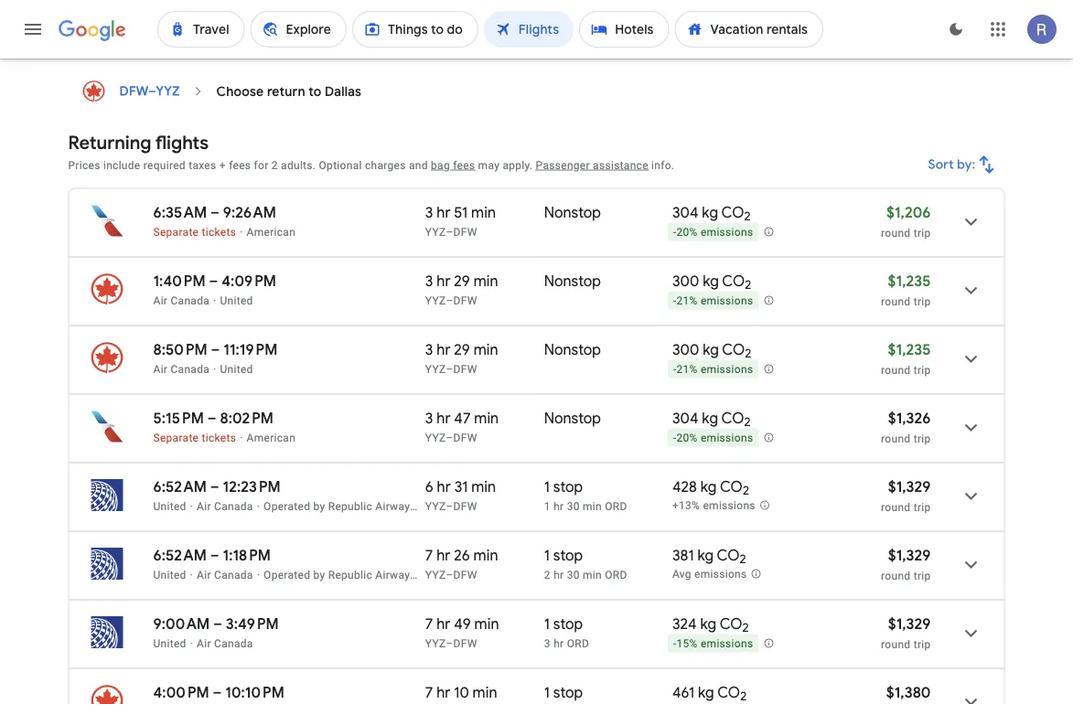 Task type: describe. For each thing, give the bounding box(es) containing it.
9:00 am – 3:49 pm
[[153, 615, 279, 634]]

1326 US dollars text field
[[889, 409, 932, 428]]

by:
[[958, 157, 976, 173]]

Arrival time: 9:26 AM. text field
[[223, 203, 277, 222]]

tickets for 8:02 pm
[[202, 432, 236, 445]]

air down 1:40 pm
[[153, 294, 168, 307]]

separate for 5:15 pm
[[153, 432, 199, 445]]

– up returning flights
[[148, 83, 156, 100]]

1 stop
[[545, 684, 583, 703]]

– inside 3 hr 47 min yyz – dfw
[[446, 432, 454, 445]]

Departure time: 8:50 PM. text field
[[153, 341, 208, 359]]

1 for 1 stop 2 hr 30 min ord
[[545, 547, 550, 565]]

canada down 1:40 pm
[[171, 294, 210, 307]]

separate tickets for 6:35 am
[[153, 226, 236, 239]]

1 for 1 stop 1 hr 30 min ord
[[545, 478, 550, 497]]

leaves toronto pearson international airport at 6:52 am on monday, january 1 and arrives at dallas/fort worth international airport at 1:18 pm on monday, january 1. element
[[153, 547, 271, 565]]

hr up 3 hr 47 min yyz – dfw
[[437, 341, 451, 359]]

dfw for 6:35 am – 9:26 am
[[454, 226, 478, 239]]

leaves toronto pearson international airport at 9:00 am on monday, january 1 and arrives at dallas/fort worth international airport at 3:49 pm on monday, january 1. element
[[153, 615, 279, 634]]

11:19 pm
[[224, 341, 278, 359]]

dba for 6
[[419, 500, 441, 513]]

co for 6:52 am – 12:23 pm
[[720, 478, 743, 497]]

returning flights main content
[[68, 73, 1006, 705]]

+13%
[[673, 500, 701, 513]]

bag
[[431, 159, 450, 172]]

kg for 12:23 pm
[[701, 478, 717, 497]]

4:00 pm – 10:10 pm
[[153, 684, 285, 703]]

21% for 11:19 pm
[[677, 364, 698, 376]]

kg for 4:09 pm
[[703, 272, 720, 291]]

hr inside 3 hr 47 min yyz – dfw
[[437, 409, 451, 428]]

10:10 pm
[[226, 684, 285, 703]]

381 kg co 2
[[673, 547, 747, 568]]

– left arrival time: 11:19 pm. text box on the left of the page
[[211, 341, 220, 359]]

6 hr 31 min yyz – dfw
[[426, 478, 496, 513]]

2 for 1:40 pm – 4:09 pm
[[746, 278, 752, 293]]

3 inside 1 stop 3 hr ord
[[545, 638, 551, 651]]

stop for 1 stop 2 hr 30 min ord
[[554, 547, 583, 565]]

returning flights
[[68, 131, 209, 154]]

flight details. leaves toronto pearson international airport at 9:00 am on monday, january 1 and arrives at dallas/fort worth international airport at 3:49 pm on monday, january 1. image
[[950, 612, 994, 656]]

adults.
[[281, 159, 316, 172]]

2 for 8:50 pm – 11:19 pm
[[746, 346, 752, 362]]

emissions for 11:19 pm
[[701, 364, 754, 376]]

-21% emissions for 11:19 pm
[[674, 364, 754, 376]]

 image for 1:18 pm
[[257, 569, 260, 582]]

3 7 from the top
[[426, 684, 433, 703]]

prices
[[68, 159, 100, 172]]

united down 31
[[444, 500, 477, 513]]

hr left 10
[[437, 684, 451, 703]]

leaves toronto pearson international airport at 1:40 pm on monday, january 1 and arrives at dallas/fort worth international airport at 4:09 pm on monday, january 1. element
[[153, 272, 277, 291]]

stop for 1 stop 1 hr 30 min ord
[[554, 478, 583, 497]]

all filters
[[103, 5, 157, 22]]

-21% emissions for 4:09 pm
[[674, 295, 754, 308]]

Departure time: 5:15 PM. text field
[[153, 409, 204, 428]]

1329 US dollars text field
[[889, 615, 932, 634]]

1 stop flight. element for 6 hr 31 min
[[545, 478, 583, 499]]

– left 1:18 pm "text field"
[[210, 547, 219, 565]]

min inside 1 stop 1 hr 30 min ord
[[583, 500, 602, 513]]

operated by republic airways dba united express for 6
[[264, 500, 521, 513]]

yyz for 8:50 pm – 11:19 pm
[[426, 363, 446, 376]]

stop for 1 stop
[[554, 684, 583, 703]]

 image for 12:23 pm
[[190, 500, 193, 513]]

min for 9:26 am
[[472, 203, 496, 222]]

nonstop flight. element for 11:19 pm
[[545, 341, 602, 362]]

dfw – yyz
[[119, 83, 180, 100]]

flight details. leaves toronto pearson international airport at 1:40 pm on monday, january 1 and arrives at dallas/fort worth international airport at 4:09 pm on monday, january 1. image
[[950, 269, 994, 313]]

– right 5:15 pm
[[208, 409, 217, 428]]

Departure time: 1:40 PM. text field
[[153, 272, 206, 291]]

connecting airports button
[[712, 0, 877, 28]]

avg
[[673, 569, 692, 582]]

yyz for 9:00 am – 3:49 pm
[[426, 638, 446, 651]]

flight details. leaves toronto pearson international airport at 6:52 am on monday, january 1 and arrives at dallas/fort worth international airport at 1:18 pm on monday, january 1. image
[[950, 543, 994, 587]]

8:50 pm – 11:19 pm
[[153, 341, 278, 359]]

total duration 6 hr 31 min. element
[[426, 478, 545, 499]]

departure time: 6:52 am. text field for 6:52 am – 1:18 pm
[[153, 547, 207, 565]]

– inside 7 hr 49 min yyz – dfw
[[446, 638, 454, 651]]

dfw for 9:00 am – 3:49 pm
[[454, 638, 478, 651]]

dallas
[[325, 83, 362, 100]]

united down leaves toronto pearson international airport at 6:52 am on monday, january 1 and arrives at dallas/fort worth international airport at 1:18 pm on monday, january 1. "element"
[[153, 569, 186, 582]]

include
[[103, 159, 141, 172]]

avg emissions
[[673, 569, 748, 582]]

all filters button
[[68, 0, 171, 28]]

total duration 3 hr 29 min. element for 11:19 pm
[[426, 341, 545, 362]]

6:35 am – 9:26 am
[[153, 203, 277, 222]]

– left 12:23 pm text box at the bottom of page
[[210, 478, 219, 497]]

stop for 1 stop 3 hr ord
[[554, 615, 583, 634]]

air down 8:50 pm 'text field'
[[153, 363, 168, 376]]

3 for 11:19 pm
[[426, 341, 433, 359]]

hr inside 6 hr 31 min yyz – dfw
[[437, 478, 451, 497]]

– inside 3 hr 51 min yyz – dfw
[[446, 226, 454, 239]]

dfw for 1:40 pm – 4:09 pm
[[454, 294, 478, 307]]

round for 8:02 pm
[[882, 433, 911, 445]]

2 fees from the left
[[453, 159, 475, 172]]

stops
[[190, 5, 224, 22]]

– left 9:26 am
[[211, 203, 220, 222]]

31
[[455, 478, 468, 497]]

yyz for 6:52 am – 12:23 pm
[[426, 500, 446, 513]]

$1,329 round trip for 324
[[882, 615, 932, 651]]

separate for 6:35 am
[[153, 226, 199, 239]]

304 for 3 hr 47 min
[[673, 409, 699, 428]]

airways for 7 hr 26 min
[[376, 569, 416, 582]]

-15% emissions
[[674, 638, 754, 651]]

round for 4:09 pm
[[882, 295, 911, 308]]

6:52 am – 1:18 pm
[[153, 547, 271, 565]]

1:18 pm
[[223, 547, 271, 565]]

republic for 12:23 pm
[[328, 500, 373, 513]]

hr down 3 hr 51 min yyz – dfw
[[437, 272, 451, 291]]

may
[[478, 159, 500, 172]]

operated by republic airways dba united express for 7
[[264, 569, 521, 582]]

all
[[103, 5, 118, 22]]

– down 3 hr 51 min yyz – dfw
[[446, 294, 454, 307]]

bags
[[369, 5, 398, 22]]

canada down 8:50 pm
[[171, 363, 210, 376]]

bag fees button
[[431, 159, 475, 172]]

461
[[673, 684, 695, 703]]

operated for 6:52 am – 1:18 pm
[[264, 569, 311, 582]]

$1,329 round trip for 381
[[882, 547, 932, 583]]

american for 6:35 am – 9:26 am
[[247, 226, 296, 239]]

26
[[454, 547, 470, 565]]

– up 3 hr 47 min yyz – dfw
[[446, 363, 454, 376]]

sort by:
[[929, 157, 976, 173]]

leaves toronto pearson international airport at 8:50 pm on monday, january 1 and arrives at dallas/fort worth international airport at 11:19 pm on monday, january 1. element
[[153, 341, 278, 359]]

choose return to dallas
[[217, 83, 362, 100]]

1 stop 2 hr 30 min ord
[[545, 547, 628, 582]]

7 hr 49 min yyz – dfw
[[426, 615, 499, 651]]

flight details. leaves toronto pearson international airport at 6:52 am on monday, january 1 and arrives at dallas/fort worth international airport at 12:23 pm on monday, january 1. image
[[950, 475, 994, 519]]

8:50 pm
[[153, 341, 208, 359]]

15%
[[677, 638, 698, 651]]

air canada for 1:18 pm
[[197, 569, 253, 582]]

united down 6:52 am – 12:23 pm
[[153, 500, 186, 513]]

choose
[[217, 83, 264, 100]]

$1,326 round trip
[[882, 409, 932, 445]]

7 for 7 hr 49 min
[[426, 615, 433, 634]]

emissions for 9:26 am
[[701, 226, 754, 239]]

passenger assistance button
[[536, 159, 649, 172]]

ord inside 1 stop 3 hr ord
[[567, 638, 590, 651]]

1206 US dollars text field
[[887, 203, 932, 222]]

2 inside 1 stop 2 hr 30 min ord
[[545, 569, 551, 582]]

1 stop flight. element for 7 hr 26 min
[[545, 547, 583, 568]]

airports
[[797, 5, 846, 22]]

co for 8:50 pm – 11:19 pm
[[723, 341, 746, 359]]

none search field containing all filters
[[68, 0, 1006, 59]]

1329 us dollars text field for 428
[[889, 478, 932, 497]]

7 hr 10 min
[[426, 684, 498, 703]]

4:09 pm
[[222, 272, 277, 291]]

leaves toronto pearson international airport at 6:52 am on monday, january 1 and arrives at dallas/fort worth international airport at 12:23 pm on monday, january 1. element
[[153, 478, 281, 497]]

airlines
[[273, 5, 319, 22]]

connecting
[[723, 5, 794, 22]]

leaves toronto pearson international airport at 4:00 pm on monday, january 1 and arrives at dallas/fort worth international airport at 10:10 pm on monday, january 1. element
[[153, 684, 285, 703]]

total duration 3 hr 47 min. element
[[426, 409, 545, 431]]

emissions for 3:49 pm
[[701, 638, 754, 651]]

air for 6:52 am – 12:23 pm
[[197, 500, 211, 513]]

2 for 6:52 am – 1:18 pm
[[740, 552, 747, 568]]

prices include required taxes + fees for 2 adults. optional charges and bag fees may apply. passenger assistance
[[68, 159, 649, 172]]

$1,329 for 428
[[889, 478, 932, 497]]

min for 11:19 pm
[[474, 341, 499, 359]]

$1,380
[[887, 684, 932, 703]]

$1,206 round trip
[[882, 203, 932, 239]]

air canada for 12:23 pm
[[197, 500, 253, 513]]

ord for 381
[[605, 569, 628, 582]]

9:00 am
[[153, 615, 210, 634]]

round for 9:26 am
[[882, 227, 911, 239]]

nonstop for 4:09 pm
[[545, 272, 602, 291]]

united down the 9:00 am
[[153, 638, 186, 651]]

– right 1:40 pm text box
[[209, 272, 218, 291]]

charges
[[365, 159, 406, 172]]

3 hr 47 min yyz – dfw
[[426, 409, 499, 445]]

layover (1 of 1) is a 1 hr 30 min layover at o'hare international airport in chicago. element
[[545, 499, 664, 514]]

united down 11:19 pm
[[220, 363, 253, 376]]

times button
[[517, 0, 595, 28]]

7 hr 26 min yyz – dfw
[[426, 547, 498, 582]]

hr inside 7 hr 26 min yyz – dfw
[[437, 547, 451, 565]]

– inside 7 hr 26 min yyz – dfw
[[446, 569, 454, 582]]

– left 3:49 pm text box
[[213, 615, 222, 634]]

yyz up flights
[[156, 83, 180, 100]]

+13% emissions
[[673, 500, 756, 513]]

change appearance image
[[935, 7, 979, 51]]

air canada down 8:50 pm
[[153, 363, 210, 376]]

1 stop 1 hr 30 min ord
[[545, 478, 628, 513]]

canada for 3:49 pm
[[214, 638, 253, 651]]

2 for 6:52 am – 12:23 pm
[[743, 484, 750, 499]]

+
[[220, 159, 226, 172]]

10
[[454, 684, 470, 703]]

dfw up returning flights
[[119, 83, 148, 100]]

taxes
[[189, 159, 217, 172]]

6:35 am
[[153, 203, 207, 222]]

Arrival time: 1:18 PM. text field
[[223, 547, 271, 565]]

to
[[309, 83, 322, 100]]

3 hr 51 min yyz – dfw
[[426, 203, 496, 239]]

sort by: button
[[922, 143, 1006, 187]]

Departure time: 4:00 PM. text field
[[153, 684, 209, 703]]

united down 26
[[444, 569, 477, 582]]

apply.
[[503, 159, 533, 172]]

air canada for 3:49 pm
[[197, 638, 253, 651]]

flights
[[155, 131, 209, 154]]

hr inside 3 hr 51 min yyz – dfw
[[437, 203, 451, 222]]

29 for 1:40 pm – 4:09 pm
[[454, 272, 470, 291]]

filters
[[121, 5, 157, 22]]



Task type: locate. For each thing, give the bounding box(es) containing it.
2 for 6:35 am – 9:26 am
[[745, 209, 751, 224]]

2 300 from the top
[[673, 341, 700, 359]]

trip for 9:26 am
[[914, 227, 932, 239]]

1235 US dollars text field
[[889, 272, 932, 291]]

hr inside 1 stop 3 hr ord
[[554, 638, 564, 651]]

round for 11:19 pm
[[882, 364, 911, 377]]

$1,329 round trip left flight details. leaves toronto pearson international airport at 6:52 am on monday, january 1 and arrives at dallas/fort worth international airport at 12:23 pm on monday, january 1. image
[[882, 478, 932, 514]]

2 american from the top
[[247, 432, 296, 445]]

canada for 1:18 pm
[[214, 569, 253, 582]]

1 vertical spatial 304 kg co 2
[[673, 409, 751, 430]]

nonstop flight. element
[[545, 203, 602, 225], [545, 272, 602, 293], [545, 341, 602, 362], [545, 409, 602, 431]]

324
[[673, 615, 697, 634]]

1 vertical spatial ord
[[605, 569, 628, 582]]

2 departure time: 6:52 am. text field from the top
[[153, 547, 207, 565]]

air down 6:52 am – 12:23 pm
[[197, 500, 211, 513]]

ord left avg
[[605, 569, 628, 582]]

min inside 3 hr 47 min yyz – dfw
[[475, 409, 499, 428]]

1 express from the top
[[480, 500, 521, 513]]

8:02 pm
[[220, 409, 274, 428]]

united
[[220, 294, 253, 307], [220, 363, 253, 376], [153, 500, 186, 513], [444, 500, 477, 513], [153, 569, 186, 582], [444, 569, 477, 582], [153, 638, 186, 651]]

emissions button
[[603, 0, 705, 28]]

dfw down 26
[[454, 569, 478, 582]]

kg inside the 324 kg co 2
[[701, 615, 717, 634]]

kg for 3:49 pm
[[701, 615, 717, 634]]

min inside 6 hr 31 min yyz – dfw
[[472, 478, 496, 497]]

kg
[[703, 203, 719, 222], [703, 272, 720, 291], [703, 341, 720, 359], [703, 409, 719, 428], [701, 478, 717, 497], [698, 547, 714, 565], [701, 615, 717, 634], [699, 684, 715, 703]]

7 left 26
[[426, 547, 433, 565]]

1 300 from the top
[[673, 272, 700, 291]]

kg for 11:19 pm
[[703, 341, 720, 359]]

304 kg co 2 for $1,206
[[673, 203, 751, 224]]

1329 us dollars text field for 381
[[889, 547, 932, 565]]

3 nonstop flight. element from the top
[[545, 341, 602, 362]]

12:23 pm
[[223, 478, 281, 497]]

min up 1 stop 2 hr 30 min ord
[[583, 500, 602, 513]]

2 vertical spatial $1,329 round trip
[[882, 615, 932, 651]]

4 nonstop from the top
[[545, 409, 602, 428]]

3 for 9:26 am
[[426, 203, 433, 222]]

return
[[267, 83, 306, 100]]

flight details. leaves toronto pearson international airport at 6:35 am on monday, january 1 and arrives at dallas/fort worth international airport at 9:26 am on monday, january 1. image
[[950, 200, 994, 244]]

1 vertical spatial $1,329 round trip
[[882, 547, 932, 583]]

dfw down 31
[[454, 500, 478, 513]]

stop up layover (1 of 1) is a 2 hr 30 min layover at o'hare international airport in chicago. element
[[554, 547, 583, 565]]

–
[[148, 83, 156, 100], [211, 203, 220, 222], [446, 226, 454, 239], [209, 272, 218, 291], [446, 294, 454, 307], [211, 341, 220, 359], [446, 363, 454, 376], [208, 409, 217, 428], [446, 432, 454, 445], [210, 478, 219, 497], [446, 500, 454, 513], [210, 547, 219, 565], [446, 569, 454, 582], [213, 615, 222, 634], [446, 638, 454, 651], [213, 684, 222, 703]]

1 vertical spatial  image
[[257, 569, 260, 582]]

trip down $1,235 text field
[[914, 295, 932, 308]]

1 vertical spatial 29
[[454, 341, 470, 359]]

air canada down leaves toronto pearson international airport at 9:00 am on monday, january 1 and arrives at dallas/fort worth international airport at 3:49 pm on monday, january 1. element on the left of page
[[197, 638, 253, 651]]

1 vertical spatial 20%
[[677, 432, 698, 445]]

1 vertical spatial 3 hr 29 min yyz – dfw
[[426, 341, 499, 376]]

min right 10
[[473, 684, 498, 703]]

300 kg co 2 for 4:09 pm
[[673, 272, 752, 293]]

min for 4:09 pm
[[474, 272, 499, 291]]

1 vertical spatial separate
[[153, 432, 199, 445]]

united down arrival time: 4:09 pm. text field
[[220, 294, 253, 307]]

tickets down leaves toronto pearson international airport at 6:35 am on monday, january 1 and arrives at dallas/fort worth international airport at 9:26 am on monday, january 1. element at the left
[[202, 226, 236, 239]]

stop inside 1 stop 3 hr ord
[[554, 615, 583, 634]]

1 7 from the top
[[426, 547, 433, 565]]

1 21% from the top
[[677, 295, 698, 308]]

nonstop flight. element for 8:02 pm
[[545, 409, 602, 431]]

3 left 51
[[426, 203, 433, 222]]

kg for 8:02 pm
[[703, 409, 719, 428]]

layover (1 of 1) is a 2 hr 30 min layover at o'hare international airport in chicago. element
[[545, 568, 664, 583]]

2 separate tickets from the top
[[153, 432, 236, 445]]

express for 7 hr 26 min
[[480, 569, 521, 582]]

1 1 stop flight. element from the top
[[545, 478, 583, 499]]

separate down the 6:35 am 'text field'
[[153, 226, 199, 239]]

0 vertical spatial $1,329 round trip
[[882, 478, 932, 514]]

$1,329 down $1,326 round trip
[[889, 478, 932, 497]]

1 - from the top
[[674, 226, 677, 239]]

Departure time: 9:00 AM. text field
[[153, 615, 210, 634]]

1 20% from the top
[[677, 226, 698, 239]]

min right 26
[[474, 547, 498, 565]]

$1,235 round trip
[[882, 272, 932, 308], [882, 341, 932, 377]]

-20% emissions
[[674, 226, 754, 239], [674, 432, 754, 445]]

yyz down total duration 7 hr 26 min. element
[[426, 569, 446, 582]]

0 vertical spatial 300
[[673, 272, 700, 291]]

2 vertical spatial  image
[[190, 638, 193, 651]]

1 vertical spatial  image
[[190, 569, 193, 582]]

min inside 7 hr 26 min yyz – dfw
[[474, 547, 498, 565]]

0 vertical spatial $1,235 round trip
[[882, 272, 932, 308]]

3 1 stop flight. element from the top
[[545, 615, 583, 637]]

total duration 7 hr 10 min. element
[[426, 684, 545, 705]]

30 inside 1 stop 1 hr 30 min ord
[[567, 500, 580, 513]]

ord up 1 stop 2 hr 30 min ord
[[605, 500, 628, 513]]

1 vertical spatial -21% emissions
[[674, 364, 754, 376]]

6:52 am – 12:23 pm
[[153, 478, 281, 497]]

yyz for 1:40 pm – 4:09 pm
[[426, 294, 446, 307]]

2 express from the top
[[480, 569, 521, 582]]

co for 1:40 pm – 4:09 pm
[[723, 272, 746, 291]]

None search field
[[68, 0, 1006, 59]]

1 vertical spatial 21%
[[677, 364, 698, 376]]

0 vertical spatial  image
[[190, 500, 193, 513]]

yyz for 6:35 am – 9:26 am
[[426, 226, 446, 239]]

dfw inside 3 hr 47 min yyz – dfw
[[454, 432, 478, 445]]

total duration 7 hr 26 min. element
[[426, 547, 545, 568]]

bags button
[[358, 0, 429, 28]]

1 vertical spatial 304
[[673, 409, 699, 428]]

-21% emissions
[[674, 295, 754, 308], [674, 364, 754, 376]]

1 for 1 stop 3 hr ord
[[545, 615, 550, 634]]

0 vertical spatial -20% emissions
[[674, 226, 754, 239]]

1 $1,329 from the top
[[889, 478, 932, 497]]

Departure time: 6:52 AM. text field
[[153, 478, 207, 497], [153, 547, 207, 565]]

1 vertical spatial operated by republic airways dba united express
[[264, 569, 521, 582]]

0 vertical spatial by
[[314, 500, 325, 513]]

trip down 1235 us dollars text box on the right
[[914, 364, 932, 377]]

assistance
[[593, 159, 649, 172]]

sort
[[929, 157, 955, 173]]

min up 1 stop 3 hr ord
[[583, 569, 602, 582]]

- for 8:02 pm
[[674, 432, 677, 445]]

6:52 am for 6:52 am – 12:23 pm
[[153, 478, 207, 497]]

– down total duration 3 hr 51 min. element
[[446, 226, 454, 239]]

1 operated by republic airways dba united express from the top
[[264, 500, 521, 513]]

dba
[[419, 500, 441, 513], [419, 569, 441, 582]]

4 1 stop flight. element from the top
[[545, 684, 583, 705]]

min right 51
[[472, 203, 496, 222]]

round inside $1,206 round trip
[[882, 227, 911, 239]]

0 vertical spatial 1329 us dollars text field
[[889, 478, 932, 497]]

operated by republic airways dba united express down 26
[[264, 569, 521, 582]]

1 stop 3 hr ord
[[545, 615, 590, 651]]

dfw for 5:15 pm – 8:02 pm
[[454, 432, 478, 445]]

304 kg co 2 for $1,326
[[673, 409, 751, 430]]

total duration 7 hr 49 min. element
[[426, 615, 545, 637]]

departure time: 6:52 am. text field down 5:15 pm
[[153, 478, 207, 497]]

 image
[[257, 500, 260, 513], [257, 569, 260, 582], [190, 638, 193, 651]]

0 vertical spatial 21%
[[677, 295, 698, 308]]

2
[[272, 159, 278, 172], [745, 209, 751, 224], [746, 278, 752, 293], [746, 346, 752, 362], [745, 415, 751, 430], [743, 484, 750, 499], [740, 552, 747, 568], [545, 569, 551, 582], [743, 621, 750, 636]]

$1,326
[[889, 409, 932, 428]]

kg inside 381 kg co 2
[[698, 547, 714, 565]]

by
[[314, 500, 325, 513], [314, 569, 325, 582]]

1 vertical spatial republic
[[328, 569, 373, 582]]

2 1329 us dollars text field from the top
[[889, 547, 932, 565]]

0 horizontal spatial fees
[[229, 159, 251, 172]]

7 inside 7 hr 26 min yyz – dfw
[[426, 547, 433, 565]]

emissions
[[701, 226, 754, 239], [701, 295, 754, 308], [701, 364, 754, 376], [701, 432, 754, 445], [704, 500, 756, 513], [695, 569, 748, 582], [701, 638, 754, 651]]

hr left 26
[[437, 547, 451, 565]]

for
[[254, 159, 269, 172]]

2 inside 381 kg co 2
[[740, 552, 747, 568]]

1
[[545, 478, 550, 497], [545, 500, 551, 513], [545, 547, 550, 565], [545, 615, 550, 634], [545, 684, 550, 703]]

0 vertical spatial total duration 3 hr 29 min. element
[[426, 272, 545, 293]]

0 vertical spatial 29
[[454, 272, 470, 291]]

yyz inside 7 hr 49 min yyz – dfw
[[426, 638, 446, 651]]

separate tickets for 5:15 pm
[[153, 432, 236, 445]]

0 vertical spatial dba
[[419, 500, 441, 513]]

$1,329 for 381
[[889, 547, 932, 565]]

2 for 5:15 pm – 8:02 pm
[[745, 415, 751, 430]]

yyz
[[156, 83, 180, 100], [426, 226, 446, 239], [426, 294, 446, 307], [426, 363, 446, 376], [426, 432, 446, 445], [426, 500, 446, 513], [426, 569, 446, 582], [426, 638, 446, 651]]

0 vertical spatial $1,235
[[889, 272, 932, 291]]

1 vertical spatial by
[[314, 569, 325, 582]]

5:15 pm
[[153, 409, 204, 428]]

1 stop flight. element up 1 stop 2 hr 30 min ord
[[545, 478, 583, 499]]

emissions for 4:09 pm
[[701, 295, 754, 308]]

1 1329 us dollars text field from the top
[[889, 478, 932, 497]]

3 hr 29 min yyz – dfw down 3 hr 51 min yyz – dfw
[[426, 272, 499, 307]]

min inside 7 hr 49 min yyz – dfw
[[475, 615, 499, 634]]

6
[[426, 478, 434, 497]]

$1,329 round trip for 428
[[882, 478, 932, 514]]

 image
[[190, 500, 193, 513], [190, 569, 193, 582]]

stop up layover (1 of 1) is a 3 hr layover at o'hare international airport in chicago. "element"
[[554, 615, 583, 634]]

dfw for 6:52 am – 1:18 pm
[[454, 569, 478, 582]]

american down arrival time: 8:02 pm. text field
[[247, 432, 296, 445]]

dba down total duration 7 hr 26 min. element
[[419, 569, 441, 582]]

4 round from the top
[[882, 433, 911, 445]]

0 vertical spatial -21% emissions
[[674, 295, 754, 308]]

300 for 4:09 pm
[[673, 272, 700, 291]]

round down $1,235 text field
[[882, 295, 911, 308]]

dba down 6
[[419, 500, 441, 513]]

hr left 51
[[437, 203, 451, 222]]

0 vertical spatial departure time: 6:52 am. text field
[[153, 478, 207, 497]]

4 trip from the top
[[914, 433, 932, 445]]

emissions
[[614, 5, 674, 22]]

- for 9:26 am
[[674, 226, 677, 239]]

1 6:52 am from the top
[[153, 478, 207, 497]]

yyz inside 7 hr 26 min yyz – dfw
[[426, 569, 446, 582]]

3 for 8:02 pm
[[426, 409, 433, 428]]

hr
[[437, 203, 451, 222], [437, 272, 451, 291], [437, 341, 451, 359], [437, 409, 451, 428], [437, 478, 451, 497], [554, 500, 564, 513], [437, 547, 451, 565], [554, 569, 564, 582], [437, 615, 451, 634], [554, 638, 564, 651], [437, 684, 451, 703]]

1 vertical spatial total duration 3 hr 29 min. element
[[426, 341, 545, 362]]

tickets
[[202, 226, 236, 239], [202, 432, 236, 445]]

0 vertical spatial airways
[[376, 500, 416, 513]]

0 vertical spatial operated by republic airways dba united express
[[264, 500, 521, 513]]

21%
[[677, 295, 698, 308], [677, 364, 698, 376]]

1 304 kg co 2 from the top
[[673, 203, 751, 224]]

3 hr 29 min yyz – dfw for 4:09 pm
[[426, 272, 499, 307]]

4 1 from the top
[[545, 615, 550, 634]]

Arrival time: 11:19 PM. text field
[[224, 341, 278, 359]]

dfw
[[119, 83, 148, 100], [454, 226, 478, 239], [454, 294, 478, 307], [454, 363, 478, 376], [454, 432, 478, 445], [454, 500, 478, 513], [454, 569, 478, 582], [454, 638, 478, 651]]

1 for 1 stop
[[545, 684, 550, 703]]

2 30 from the top
[[567, 569, 580, 582]]

american
[[247, 226, 296, 239], [247, 432, 296, 445]]

1 $1,329 round trip from the top
[[882, 478, 932, 514]]

2  image from the top
[[190, 569, 193, 582]]

29 for 8:50 pm – 11:19 pm
[[454, 341, 470, 359]]

flight details. leaves toronto pearson international airport at 8:50 pm on monday, january 1 and arrives at dallas/fort worth international airport at 11:19 pm on monday, january 1. image
[[950, 337, 994, 381]]

total duration 3 hr 29 min. element up total duration 3 hr 47 min. element
[[426, 341, 545, 362]]

3 1 from the top
[[545, 547, 550, 565]]

hr inside 7 hr 49 min yyz – dfw
[[437, 615, 451, 634]]

1 republic from the top
[[328, 500, 373, 513]]

2 21% from the top
[[677, 364, 698, 376]]

1 30 from the top
[[567, 500, 580, 513]]

0 vertical spatial separate
[[153, 226, 199, 239]]

$1,329 left the 'flight details. leaves toronto pearson international airport at 6:52 am on monday, january 1 and arrives at dallas/fort worth international airport at 1:18 pm on monday, january 1.' icon
[[889, 547, 932, 565]]

$1,329 round trip
[[882, 478, 932, 514], [882, 547, 932, 583], [882, 615, 932, 651]]

Arrival time: 12:23 PM. text field
[[223, 478, 281, 497]]

stop inside 1 stop 1 hr 30 min ord
[[554, 478, 583, 497]]

yyz for 5:15 pm – 8:02 pm
[[426, 432, 446, 445]]

express
[[480, 500, 521, 513], [480, 569, 521, 582]]

nonstop
[[545, 203, 602, 222], [545, 272, 602, 291], [545, 341, 602, 359], [545, 409, 602, 428]]

1 operated from the top
[[264, 500, 311, 513]]

0 vertical spatial tickets
[[202, 226, 236, 239]]

layover (1 of 1) is a 3 hr layover at o'hare international airport in chicago. element
[[545, 637, 664, 651]]

price button
[[437, 0, 510, 28]]

operated
[[264, 500, 311, 513], [264, 569, 311, 582]]

3 hr 29 min yyz – dfw up 47
[[426, 341, 499, 376]]

1 dba from the top
[[419, 500, 441, 513]]

2 vertical spatial $1,329
[[889, 615, 932, 634]]

2 7 from the top
[[426, 615, 433, 634]]

min inside 1 stop 2 hr 30 min ord
[[583, 569, 602, 582]]

1 vertical spatial airways
[[376, 569, 416, 582]]

yyz down 'total duration 7 hr 49 min.' element
[[426, 638, 446, 651]]

- for 3:49 pm
[[674, 638, 677, 651]]

Departure time: 6:35 AM. text field
[[153, 203, 207, 222]]

hr inside 1 stop 1 hr 30 min ord
[[554, 500, 564, 513]]

1 vertical spatial 30
[[567, 569, 580, 582]]

trip for 12:23 pm
[[914, 501, 932, 514]]

trip down $1,329 text box
[[914, 639, 932, 651]]

hr left 47
[[437, 409, 451, 428]]

$1,235 for 8:50 pm – 11:19 pm
[[889, 341, 932, 359]]

1 stop flight. element
[[545, 478, 583, 499], [545, 547, 583, 568], [545, 615, 583, 637], [545, 684, 583, 705]]

1 stop flight. element down layover (1 of 1) is a 1 hr 30 min layover at o'hare international airport in chicago. element
[[545, 547, 583, 568]]

3 hr 29 min yyz – dfw
[[426, 272, 499, 307], [426, 341, 499, 376]]

– down total duration 6 hr 31 min. "element" at the bottom
[[446, 500, 454, 513]]

3 nonstop from the top
[[545, 341, 602, 359]]

min down 3 hr 51 min yyz – dfw
[[474, 272, 499, 291]]

express down total duration 6 hr 31 min. "element" at the bottom
[[480, 500, 521, 513]]

1 vertical spatial departure time: 6:52 am. text field
[[153, 547, 207, 565]]

dfw inside 6 hr 31 min yyz – dfw
[[454, 500, 478, 513]]

$1,329 for 324
[[889, 615, 932, 634]]

3 - from the top
[[674, 364, 677, 376]]

airlines button
[[262, 0, 350, 28]]

1 fees from the left
[[229, 159, 251, 172]]

trip for 8:02 pm
[[914, 433, 932, 445]]

-20% emissions for $1,326
[[674, 432, 754, 445]]

– right the 4:00 pm
[[213, 684, 222, 703]]

1 nonstop flight. element from the top
[[545, 203, 602, 225]]

1329 us dollars text field down $1,326 round trip
[[889, 478, 932, 497]]

0 vertical spatial american
[[247, 226, 296, 239]]

operated by republic airways dba united express
[[264, 500, 521, 513], [264, 569, 521, 582]]

express for 6 hr 31 min
[[480, 500, 521, 513]]

428 kg co 2
[[673, 478, 750, 499]]

min up total duration 3 hr 47 min. element
[[474, 341, 499, 359]]

1235 US dollars text field
[[889, 341, 932, 359]]

ord for 428
[[605, 500, 628, 513]]

trip inside $1,326 round trip
[[914, 433, 932, 445]]

2 $1,329 from the top
[[889, 547, 932, 565]]

air canada down leaves toronto pearson international airport at 6:52 am on monday, january 1 and arrives at dallas/fort worth international airport at 1:18 pm on monday, january 1. "element"
[[197, 569, 253, 582]]

300 for 11:19 pm
[[673, 341, 700, 359]]

0 vertical spatial operated
[[264, 500, 311, 513]]

yyz down 6
[[426, 500, 446, 513]]

0 vertical spatial 20%
[[677, 226, 698, 239]]

2 $1,235 from the top
[[889, 341, 932, 359]]

3 $1,329 from the top
[[889, 615, 932, 634]]

min for 12:23 pm
[[472, 478, 496, 497]]

hr right 6
[[437, 478, 451, 497]]

0 vertical spatial express
[[480, 500, 521, 513]]

0 vertical spatial 7
[[426, 547, 433, 565]]

0 vertical spatial 300 kg co 2
[[673, 272, 752, 293]]

trip inside $1,206 round trip
[[914, 227, 932, 239]]

1 vertical spatial 6:52 am
[[153, 547, 207, 565]]

1 inside 1 stop 3 hr ord
[[545, 615, 550, 634]]

6:52 am down 5:15 pm
[[153, 478, 207, 497]]

by for 12:23 pm
[[314, 500, 325, 513]]

2 1 from the top
[[545, 500, 551, 513]]

air canada
[[153, 294, 210, 307], [153, 363, 210, 376], [197, 500, 253, 513], [197, 569, 253, 582], [197, 638, 253, 651]]

5 1 from the top
[[545, 684, 550, 703]]

total duration 3 hr 29 min. element for 4:09 pm
[[426, 272, 545, 293]]

1 vertical spatial $1,329
[[889, 547, 932, 565]]

1380 US dollars text field
[[887, 684, 932, 703]]

4 - from the top
[[674, 432, 677, 445]]

trip for 4:09 pm
[[914, 295, 932, 308]]

- for 11:19 pm
[[674, 364, 677, 376]]

1  image from the top
[[190, 500, 193, 513]]

1 300 kg co 2 from the top
[[673, 272, 752, 293]]

$1,235 round trip up 1235 us dollars text box on the right
[[882, 272, 932, 308]]

dfw down 3 hr 51 min yyz – dfw
[[454, 294, 478, 307]]

30 up 1 stop 3 hr ord
[[567, 569, 580, 582]]

trip for 3:49 pm
[[914, 639, 932, 651]]

connecting airports
[[723, 5, 846, 22]]

2 for 9:00 am – 3:49 pm
[[743, 621, 750, 636]]

tickets for 9:26 am
[[202, 226, 236, 239]]

1 trip from the top
[[914, 227, 932, 239]]

fees
[[229, 159, 251, 172], [453, 159, 475, 172]]

$1,235 round trip for 4:09 pm
[[882, 272, 932, 308]]

1 $1,235 from the top
[[889, 272, 932, 291]]

stop inside 1 stop 2 hr 30 min ord
[[554, 547, 583, 565]]

2 by from the top
[[314, 569, 325, 582]]

3 hr 29 min yyz – dfw for 11:19 pm
[[426, 341, 499, 376]]

dfw inside 7 hr 49 min yyz – dfw
[[454, 638, 478, 651]]

total duration 3 hr 29 min. element down 3 hr 51 min yyz – dfw
[[426, 272, 545, 293]]

49
[[454, 615, 471, 634]]

30
[[567, 500, 580, 513], [567, 569, 580, 582]]

0 vertical spatial 30
[[567, 500, 580, 513]]

1 down total duration 6 hr 31 min. "element" at the bottom
[[545, 500, 551, 513]]

1 stop from the top
[[554, 478, 583, 497]]

round inside $1,326 round trip
[[882, 433, 911, 445]]

yyz inside 6 hr 31 min yyz – dfw
[[426, 500, 446, 513]]

2 304 kg co 2 from the top
[[673, 409, 751, 430]]

2 dba from the top
[[419, 569, 441, 582]]

trip for 1:18 pm
[[914, 570, 932, 583]]

hr left 49
[[437, 615, 451, 634]]

dfw up 47
[[454, 363, 478, 376]]

324 kg co 2
[[673, 615, 750, 636]]

total duration 3 hr 51 min. element
[[426, 203, 545, 225]]

1 up layover (1 of 1) is a 2 hr 30 min layover at o'hare international airport in chicago. element
[[545, 547, 550, 565]]

1 vertical spatial separate tickets
[[153, 432, 236, 445]]

1 3 hr 29 min yyz – dfw from the top
[[426, 272, 499, 307]]

hr inside 1 stop 2 hr 30 min ord
[[554, 569, 564, 582]]

ord inside 1 stop 2 hr 30 min ord
[[605, 569, 628, 582]]

ord inside 1 stop 1 hr 30 min ord
[[605, 500, 628, 513]]

round down $1,206
[[882, 227, 911, 239]]

2 -20% emissions from the top
[[674, 432, 754, 445]]

co inside 381 kg co 2
[[717, 547, 740, 565]]

nonstop flight. element for 4:09 pm
[[545, 272, 602, 293]]

airways for 6 hr 31 min
[[376, 500, 416, 513]]

304 for 3 hr 51 min
[[673, 203, 699, 222]]

air down leaves toronto pearson international airport at 6:52 am on monday, january 1 and arrives at dallas/fort worth international airport at 1:18 pm on monday, january 1. "element"
[[197, 569, 211, 582]]

and
[[409, 159, 428, 172]]

1 separate tickets from the top
[[153, 226, 236, 239]]

co for 6:52 am – 1:18 pm
[[717, 547, 740, 565]]

2 $1,235 round trip from the top
[[882, 341, 932, 377]]

4 stop from the top
[[554, 684, 583, 703]]

flight details. leaves toronto pearson international airport at 5:15 pm on monday, january 1 and arrives at dallas/fort worth international airport at 8:02 pm on monday, january 1. image
[[950, 406, 994, 450]]

total duration 3 hr 29 min. element
[[426, 272, 545, 293], [426, 341, 545, 362]]

5 trip from the top
[[914, 501, 932, 514]]

300 kg co 2 for 11:19 pm
[[673, 341, 752, 362]]

1 stop flight. element down layover (1 of 1) is a 2 hr 30 min layover at o'hare international airport in chicago. element
[[545, 615, 583, 637]]

5 - from the top
[[674, 638, 677, 651]]

7
[[426, 547, 433, 565], [426, 615, 433, 634], [426, 684, 433, 703]]

1 -20% emissions from the top
[[674, 226, 754, 239]]

1 304 from the top
[[673, 203, 699, 222]]

kg for 9:26 am
[[703, 203, 719, 222]]

3 $1,329 round trip from the top
[[882, 615, 932, 651]]

20%
[[677, 226, 698, 239], [677, 432, 698, 445]]

1 departure time: 6:52 am. text field from the top
[[153, 478, 207, 497]]

4:00 pm
[[153, 684, 209, 703]]

2 inside the 428 kg co 2
[[743, 484, 750, 499]]

yyz down total duration 3 hr 51 min. element
[[426, 226, 446, 239]]

main menu image
[[22, 18, 44, 40]]

2 3 hr 29 min yyz – dfw from the top
[[426, 341, 499, 376]]

2 20% from the top
[[677, 432, 698, 445]]

1 vertical spatial 1329 us dollars text field
[[889, 547, 932, 565]]

1 vertical spatial operated
[[264, 569, 311, 582]]

3 trip from the top
[[914, 364, 932, 377]]

7 trip from the top
[[914, 639, 932, 651]]

– inside 6 hr 31 min yyz – dfw
[[446, 500, 454, 513]]

6:52 am left 1:18 pm
[[153, 547, 207, 565]]

2 operated by republic airways dba united express from the top
[[264, 569, 521, 582]]

0 vertical spatial  image
[[257, 500, 260, 513]]

0 vertical spatial ord
[[605, 500, 628, 513]]

3:49 pm
[[226, 615, 279, 634]]

7 inside 7 hr 49 min yyz – dfw
[[426, 615, 433, 634]]

1 tickets from the top
[[202, 226, 236, 239]]

1 inside 1 stop 2 hr 30 min ord
[[545, 547, 550, 565]]

trip up $1,329 text box
[[914, 570, 932, 583]]

2 vertical spatial ord
[[567, 638, 590, 651]]

1 down 1 stop 3 hr ord
[[545, 684, 550, 703]]

min
[[472, 203, 496, 222], [474, 272, 499, 291], [474, 341, 499, 359], [475, 409, 499, 428], [472, 478, 496, 497], [583, 500, 602, 513], [474, 547, 498, 565], [583, 569, 602, 582], [475, 615, 499, 634], [473, 684, 498, 703]]

0 vertical spatial 3 hr 29 min yyz – dfw
[[426, 272, 499, 307]]

1 vertical spatial express
[[480, 569, 521, 582]]

yyz up 3 hr 47 min yyz – dfw
[[426, 363, 446, 376]]

ord up the 1 stop
[[567, 638, 590, 651]]

– down 'total duration 7 hr 49 min.' element
[[446, 638, 454, 651]]

30 inside 1 stop 2 hr 30 min ord
[[567, 569, 580, 582]]

leaves toronto pearson international airport at 6:35 am on monday, january 1 and arrives at dallas/fort worth international airport at 9:26 am on monday, january 1. element
[[153, 203, 277, 222]]

2 nonstop flight. element from the top
[[545, 272, 602, 293]]

1 separate from the top
[[153, 226, 199, 239]]

2 inside the 324 kg co 2
[[743, 621, 750, 636]]

1 up layover (1 of 1) is a 3 hr layover at o'hare international airport in chicago. "element"
[[545, 615, 550, 634]]

2 republic from the top
[[328, 569, 373, 582]]

0 vertical spatial $1,329
[[889, 478, 932, 497]]

republic
[[328, 500, 373, 513], [328, 569, 373, 582]]

price
[[448, 5, 479, 22]]

1 vertical spatial american
[[247, 432, 296, 445]]

required
[[144, 159, 186, 172]]

2 round from the top
[[882, 295, 911, 308]]

304 kg co 2
[[673, 203, 751, 224], [673, 409, 751, 430]]

 image down 1:18 pm
[[257, 569, 260, 582]]

hr up the 1 stop
[[554, 638, 564, 651]]

1 vertical spatial -20% emissions
[[674, 432, 754, 445]]

1 american from the top
[[247, 226, 296, 239]]

2 tickets from the top
[[202, 432, 236, 445]]

separate tickets
[[153, 226, 236, 239], [153, 432, 236, 445]]

kg for 1:18 pm
[[698, 547, 714, 565]]

Arrival time: 4:09 PM. text field
[[222, 272, 277, 291]]

co inside the 428 kg co 2
[[720, 478, 743, 497]]

optional
[[319, 159, 362, 172]]

20% for 3 hr 51 min
[[677, 226, 698, 239]]

Arrival time: 10:10 PM. text field
[[226, 684, 285, 703]]

1 vertical spatial 300
[[673, 341, 700, 359]]

461 kg co
[[673, 684, 741, 703]]

1 vertical spatial 300 kg co 2
[[673, 341, 752, 362]]

hr up 1 stop 3 hr ord
[[554, 569, 564, 582]]

american down 9:26 am
[[247, 226, 296, 239]]

 image down 9:00 am text box
[[190, 638, 193, 651]]

0 vertical spatial 304
[[673, 203, 699, 222]]

returning
[[68, 131, 151, 154]]

5 round from the top
[[882, 501, 911, 514]]

1 vertical spatial $1,235 round trip
[[882, 341, 932, 377]]

3 left 47
[[426, 409, 433, 428]]

7 round from the top
[[882, 639, 911, 651]]

3 up 3 hr 47 min yyz – dfw
[[426, 341, 433, 359]]

leaves toronto pearson international airport at 5:15 pm on monday, january 1 and arrives at dallas/fort worth international airport at 8:02 pm on monday, january 1. element
[[153, 409, 274, 428]]

1 up layover (1 of 1) is a 1 hr 30 min layover at o'hare international airport in chicago. element
[[545, 478, 550, 497]]

1 vertical spatial tickets
[[202, 432, 236, 445]]

dfw for 6:52 am – 12:23 pm
[[454, 500, 478, 513]]

1 $1,235 round trip from the top
[[882, 272, 932, 308]]

2 300 kg co 2 from the top
[[673, 341, 752, 362]]

2 1 stop flight. element from the top
[[545, 547, 583, 568]]

nonstop flight. element for 9:26 am
[[545, 203, 602, 225]]

min right 31
[[472, 478, 496, 497]]

2 separate from the top
[[153, 432, 199, 445]]

4 nonstop flight. element from the top
[[545, 409, 602, 431]]

1 nonstop from the top
[[545, 203, 602, 222]]

nonstop for 11:19 pm
[[545, 341, 602, 359]]

co for 9:00 am – 3:49 pm
[[720, 615, 743, 634]]

381
[[673, 547, 695, 565]]

0 vertical spatial republic
[[328, 500, 373, 513]]

Arrival time: 8:02 PM. text field
[[220, 409, 274, 428]]

2 stop from the top
[[554, 547, 583, 565]]

6:52 am for 6:52 am – 1:18 pm
[[153, 547, 207, 565]]

$1,206
[[887, 203, 932, 222]]

flight details. leaves toronto pearson international airport at 4:00 pm on monday, january 1 and arrives at dallas/fort worth international airport at 10:10 pm on monday, january 1. image
[[950, 681, 994, 705]]

min inside 3 hr 51 min yyz – dfw
[[472, 203, 496, 222]]

2 6:52 am from the top
[[153, 547, 207, 565]]

3 stop from the top
[[554, 615, 583, 634]]

0 vertical spatial 6:52 am
[[153, 478, 207, 497]]

2 - from the top
[[674, 295, 677, 308]]

1:40 pm
[[153, 272, 206, 291]]

Arrival time: 3:49 PM. text field
[[226, 615, 279, 634]]

operated down 12:23 pm text box at the bottom of page
[[264, 500, 311, 513]]

2 $1,329 round trip from the top
[[882, 547, 932, 583]]

 image for 1:18 pm
[[190, 569, 193, 582]]

dfw inside 7 hr 26 min yyz – dfw
[[454, 569, 478, 582]]

3 inside 3 hr 51 min yyz – dfw
[[426, 203, 433, 222]]

stop
[[554, 478, 583, 497], [554, 547, 583, 565], [554, 615, 583, 634], [554, 684, 583, 703]]

1 vertical spatial $1,235
[[889, 341, 932, 359]]

6 trip from the top
[[914, 570, 932, 583]]

dfw inside 3 hr 51 min yyz – dfw
[[454, 226, 478, 239]]

1 total duration 3 hr 29 min. element from the top
[[426, 272, 545, 293]]

2 trip from the top
[[914, 295, 932, 308]]

times
[[528, 5, 564, 22]]

trip down $1,326 at the right
[[914, 433, 932, 445]]

dfw for 8:50 pm – 11:19 pm
[[454, 363, 478, 376]]

3 down 3 hr 51 min yyz – dfw
[[426, 272, 433, 291]]

21% for 4:09 pm
[[677, 295, 698, 308]]

 image down 6:52 am – 12:23 pm
[[190, 500, 193, 513]]

2 -21% emissions from the top
[[674, 364, 754, 376]]

1 vertical spatial dba
[[419, 569, 441, 582]]

0 vertical spatial separate tickets
[[153, 226, 236, 239]]

3 up the 1 stop
[[545, 638, 551, 651]]

3 round from the top
[[882, 364, 911, 377]]

round for 1:18 pm
[[882, 570, 911, 583]]

stops button
[[179, 0, 255, 28]]

2 vertical spatial 7
[[426, 684, 433, 703]]

trip left flight details. leaves toronto pearson international airport at 6:52 am on monday, january 1 and arrives at dallas/fort worth international airport at 12:23 pm on monday, january 1. image
[[914, 501, 932, 514]]

yyz inside 3 hr 51 min yyz – dfw
[[426, 226, 446, 239]]

0 vertical spatial 304 kg co 2
[[673, 203, 751, 224]]

air canada down 1:40 pm
[[153, 294, 210, 307]]

1329 US dollars text field
[[889, 478, 932, 497], [889, 547, 932, 565]]

yyz inside 3 hr 47 min yyz – dfw
[[426, 432, 446, 445]]

5:15 pm – 8:02 pm
[[153, 409, 274, 428]]

1 vertical spatial 7
[[426, 615, 433, 634]]

$1,235
[[889, 272, 932, 291], [889, 341, 932, 359]]

passenger
[[536, 159, 590, 172]]

1 horizontal spatial fees
[[453, 159, 475, 172]]

kg inside the 428 kg co 2
[[701, 478, 717, 497]]

2 airways from the top
[[376, 569, 416, 582]]

3 inside 3 hr 47 min yyz – dfw
[[426, 409, 433, 428]]

1 round from the top
[[882, 227, 911, 239]]

6 round from the top
[[882, 570, 911, 583]]

co inside the 324 kg co 2
[[720, 615, 743, 634]]

2 nonstop from the top
[[545, 272, 602, 291]]



Task type: vqa. For each thing, say whether or not it's contained in the screenshot.
topmost 19
no



